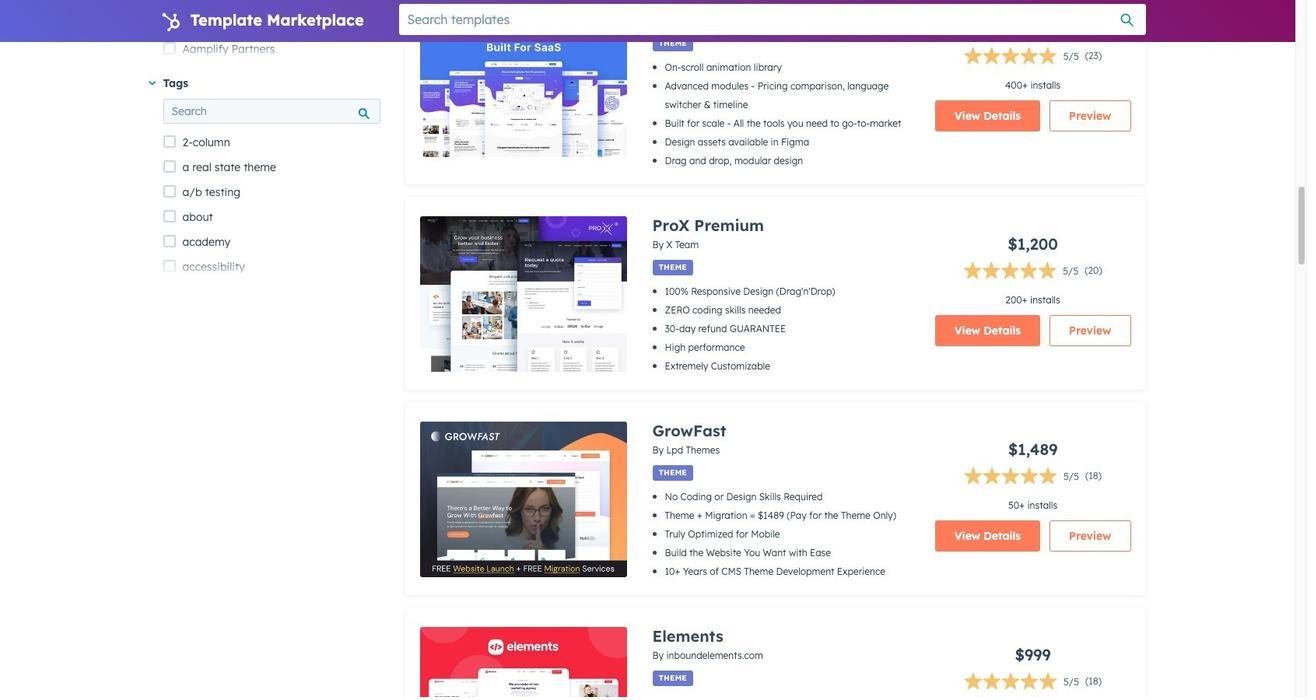 Task type: locate. For each thing, give the bounding box(es) containing it.
Search templates search field
[[399, 4, 1146, 35]]

overall rating meter
[[964, 47, 1080, 69], [964, 262, 1079, 284], [965, 467, 1080, 489], [965, 673, 1080, 695]]



Task type: vqa. For each thing, say whether or not it's contained in the screenshot.
list
no



Task type: describe. For each thing, give the bounding box(es) containing it.
tags group
[[163, 130, 380, 698]]

caret image
[[148, 81, 156, 85]]

Search search field
[[163, 99, 380, 124]]



